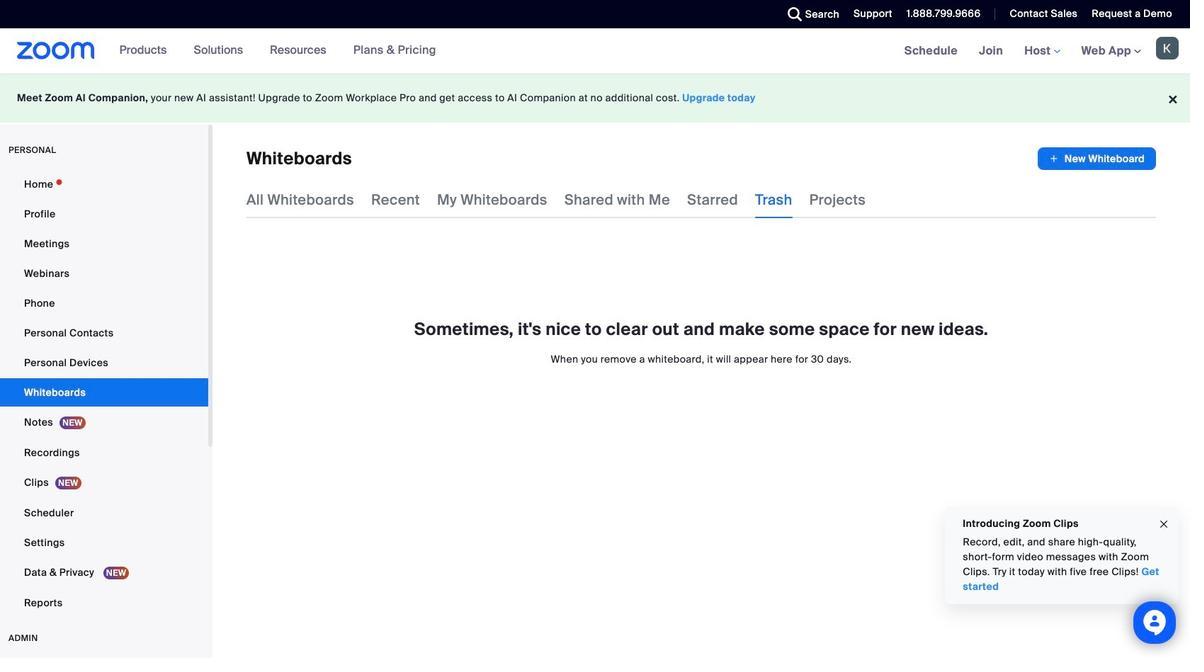 Task type: locate. For each thing, give the bounding box(es) containing it.
tabs of all whiteboard page tab list
[[247, 181, 866, 218]]

banner
[[0, 28, 1190, 74]]

zoom logo image
[[17, 42, 95, 60]]

personal menu menu
[[0, 170, 208, 619]]

application
[[1038, 147, 1156, 170]]

footer
[[0, 74, 1190, 123]]

meetings navigation
[[894, 28, 1190, 74]]



Task type: describe. For each thing, give the bounding box(es) containing it.
add image
[[1049, 152, 1059, 166]]

profile picture image
[[1156, 37, 1179, 60]]

product information navigation
[[109, 28, 447, 74]]

close image
[[1158, 516, 1170, 532]]



Task type: vqa. For each thing, say whether or not it's contained in the screenshot.
meetings
no



